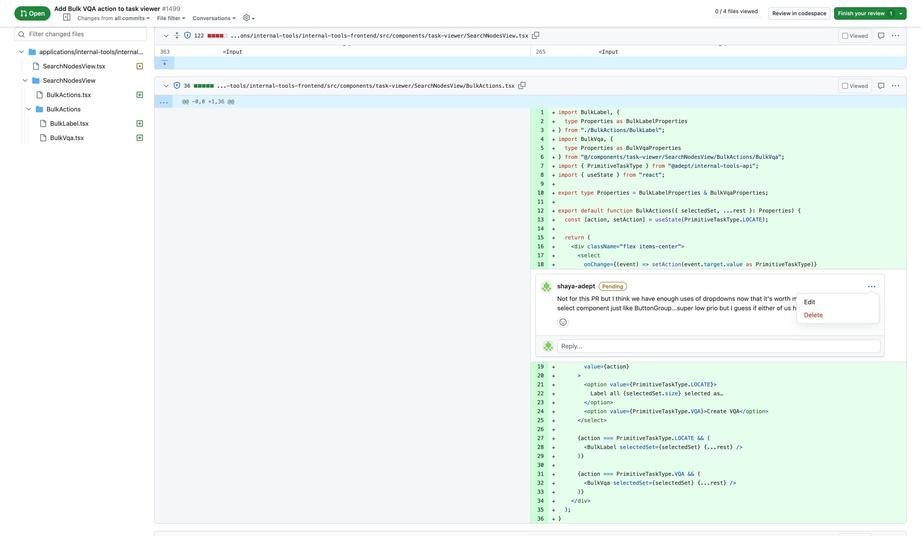 Task type: describe. For each thing, give the bounding box(es) containing it.
2 group from the top
[[14, 88, 147, 145]]

toggle diff contents image for comment icon
[[163, 33, 170, 40]]

copy image
[[532, 32, 539, 39]]

3 tree item from the top
[[14, 74, 147, 145]]

1 vertical spatial owned by you along with @persimmon-ai-labs/internal-tools (from codeowners line 1) element
[[174, 82, 181, 89]]

1 tree item from the top
[[14, 45, 147, 145]]

add or remove reactions image
[[560, 319, 567, 326]]

1 vertical spatial show options image
[[869, 284, 876, 291]]

toggle diff contents image for comment image
[[163, 83, 170, 90]]

owned by you along with @persimmon-ai-labs/internal-tools (from codeowners line 1) image
[[174, 82, 181, 89]]

6 tree item from the top
[[14, 117, 147, 131]]

1 horizontal spatial show options image
[[892, 82, 900, 90]]

show options image
[[892, 32, 900, 39]]

sidebar expand image
[[63, 13, 70, 21]]



Task type: vqa. For each thing, say whether or not it's contained in the screenshot.
@Deeptrain-Community Profile IMAGE's star image
no



Task type: locate. For each thing, give the bounding box(es) containing it.
status: open image
[[20, 10, 27, 17]]

0 vertical spatial owned by you along with @persimmon-ai-labs/internal-tools (from codeowners line 1) element
[[184, 32, 191, 39]]

toggle diff contents image left owned by you along with @persimmon-ai-labs/internal-tools (from codeowners line 1) image at the left of page
[[163, 83, 170, 90]]

1 vertical spatial toggle diff contents image
[[163, 83, 170, 90]]

@shaya adept image
[[541, 282, 552, 293], [543, 341, 554, 352]]

expand all image
[[174, 32, 181, 39]]

owned by you along with @persimmon-ai-labs/internal-tools (from codeowners line 1) image
[[184, 32, 191, 39]]

1 toggle diff contents image from the top
[[163, 33, 170, 40]]

2 toggle diff contents image from the top
[[163, 83, 170, 90]]

tree item
[[14, 45, 147, 145], [14, 59, 147, 74], [14, 74, 147, 145], [14, 88, 147, 102], [14, 102, 147, 145], [14, 117, 147, 131], [14, 131, 147, 145]]

None checkbox
[[843, 33, 848, 39], [843, 83, 848, 89], [843, 33, 848, 39], [843, 83, 848, 89]]

1 group from the top
[[14, 59, 147, 145]]

group
[[14, 59, 147, 145], [14, 88, 147, 145], [14, 117, 147, 145]]

Filter changed files text field
[[14, 27, 147, 41]]

comment image
[[878, 32, 885, 39]]

3 group from the top
[[14, 117, 147, 145]]

0 horizontal spatial show options image
[[869, 284, 876, 291]]

copy image
[[519, 82, 526, 89]]

show options image
[[892, 82, 900, 90], [869, 284, 876, 291]]

0 horizontal spatial owned by you along with @persimmon-ai-labs/internal-tools (from codeowners line 1) element
[[174, 82, 181, 89]]

5 tree item from the top
[[14, 102, 147, 145]]

2 tree item from the top
[[14, 59, 147, 74]]

add or remove reactions element
[[558, 317, 569, 329]]

0 vertical spatial show options image
[[892, 82, 900, 90]]

diff settings image
[[243, 14, 250, 21]]

expand down image
[[161, 59, 168, 66]]

triangle down image
[[898, 10, 905, 17]]

1 vertical spatial @shaya adept image
[[543, 341, 554, 352]]

toggle diff contents image
[[163, 33, 170, 40], [163, 83, 170, 90]]

4 tree item from the top
[[14, 88, 147, 102]]

7 tree item from the top
[[14, 131, 147, 145]]

owned by you along with @persimmon-ai-labs/internal-tools (from codeowners line 1) element
[[184, 32, 191, 39], [174, 82, 181, 89]]

1 horizontal spatial owned by you along with @persimmon-ai-labs/internal-tools (from codeowners line 1) element
[[184, 32, 191, 39]]

comment image
[[878, 82, 885, 90]]

0 vertical spatial @shaya adept image
[[541, 282, 552, 293]]

toggle diff contents image left expand all "icon"
[[163, 33, 170, 40]]

0 vertical spatial toggle diff contents image
[[163, 33, 170, 40]]



